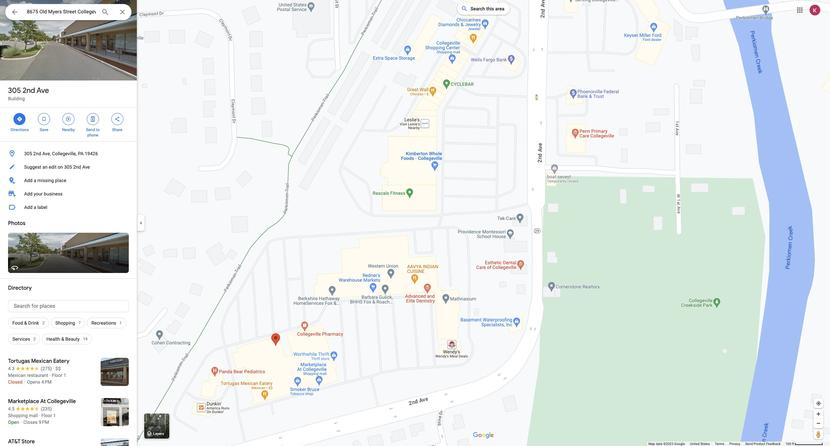 Task type: describe. For each thing, give the bounding box(es) containing it.
this
[[487, 6, 494, 11]]

305 2nd ave, collegeville, pa 19426
[[24, 151, 98, 156]]

at&t
[[8, 439, 20, 445]]

marketplace at collegeville
[[8, 398, 76, 405]]


[[41, 115, 47, 123]]

drink
[[28, 321, 39, 326]]


[[90, 115, 96, 123]]

on
[[58, 164, 63, 170]]

send to phone
[[86, 128, 100, 138]]

shopping mall · floor 1 open ⋅ closes 9 pm
[[8, 413, 56, 425]]

mall
[[29, 413, 38, 419]]


[[11, 7, 19, 17]]

google maps element
[[0, 0, 831, 446]]

tortugas mexican eatery
[[8, 358, 69, 365]]

to
[[96, 128, 100, 132]]

0 vertical spatial mexican
[[31, 358, 52, 365]]

100 ft
[[786, 442, 795, 446]]

ave,
[[42, 151, 51, 156]]

2nd for ave,
[[33, 151, 41, 156]]

100
[[786, 442, 792, 446]]

305 for ave
[[8, 86, 21, 95]]

united
[[691, 442, 700, 446]]

add your business
[[24, 191, 63, 197]]

recreations
[[91, 321, 116, 326]]

2 inside food & drink 2
[[42, 321, 45, 326]]

business
[[44, 191, 63, 197]]

search this area button
[[457, 3, 510, 15]]

health & beauty 19
[[46, 337, 88, 342]]

& for beauty
[[61, 337, 64, 342]]

$$
[[55, 366, 61, 372]]

mexican restaurant · floor 1 closed ⋅ opens 4 pm
[[8, 373, 66, 385]]

food
[[12, 321, 23, 326]]

send product feedback button
[[746, 442, 781, 446]]

19426
[[85, 151, 98, 156]]

united states
[[691, 442, 711, 446]]


[[17, 115, 23, 123]]

beauty
[[65, 337, 80, 342]]

4.5
[[8, 406, 15, 412]]

marketplace
[[8, 398, 39, 405]]

missing
[[37, 178, 54, 183]]

2 vertical spatial 2nd
[[73, 164, 81, 170]]

at&t store
[[8, 439, 35, 445]]

map data ©2023 google
[[649, 442, 686, 446]]

show street view coverage image
[[814, 430, 824, 440]]

4.5 stars 235 reviews image
[[8, 406, 52, 413]]

(275)
[[41, 366, 52, 372]]

shopping for shopping mall · floor 1 open ⋅ closes 9 pm
[[8, 413, 28, 419]]

send product feedback
[[746, 442, 781, 446]]

· for collegeville
[[39, 413, 40, 419]]

services
[[12, 337, 30, 342]]

terms
[[716, 442, 725, 446]]

your
[[34, 191, 43, 197]]

305 inside suggest an edit on 305 2nd ave button
[[64, 164, 72, 170]]

1 for collegeville
[[53, 413, 56, 419]]

services 2
[[12, 337, 36, 342]]

open
[[8, 420, 19, 425]]

add for add a missing place
[[24, 178, 33, 183]]

none text field inside 305 2nd ave main content
[[8, 300, 129, 313]]

add a label
[[24, 205, 47, 210]]

google
[[675, 442, 686, 446]]

directory
[[8, 285, 32, 292]]

search
[[471, 6, 486, 11]]

an
[[42, 164, 48, 170]]

· $$
[[53, 366, 61, 372]]

(235)
[[41, 406, 52, 412]]

phone
[[87, 133, 98, 138]]

⋅ for marketplace
[[20, 420, 22, 425]]

 search field
[[5, 4, 132, 21]]

floor for collegeville
[[41, 413, 52, 419]]

suggest an edit on 305 2nd ave button
[[0, 160, 137, 174]]

store
[[22, 439, 35, 445]]

add a label button
[[0, 201, 137, 214]]

label
[[37, 205, 47, 210]]

directions
[[11, 128, 29, 132]]

privacy
[[730, 442, 741, 446]]

305 2nd ave building
[[8, 86, 49, 101]]

states
[[701, 442, 711, 446]]

nearby
[[62, 128, 75, 132]]

mexican inside the mexican restaurant · floor 1 closed ⋅ opens 4 pm
[[8, 373, 26, 378]]

product
[[754, 442, 766, 446]]

show your location image
[[816, 401, 822, 407]]

8675 Old Myers Street Collegeville, PA 19426 field
[[5, 4, 132, 20]]

at&t store link
[[0, 433, 137, 446]]



Task type: locate. For each thing, give the bounding box(es) containing it.
mexican up (275)
[[31, 358, 52, 365]]

1 inside recreations 1
[[120, 321, 122, 326]]

4.3
[[8, 366, 15, 372]]

0 vertical spatial ⋅
[[24, 380, 26, 385]]

305
[[8, 86, 21, 95], [24, 151, 32, 156], [64, 164, 72, 170]]

1 vertical spatial add
[[24, 191, 33, 197]]

1 horizontal spatial mexican
[[31, 358, 52, 365]]

4.3 stars 275 reviews image
[[8, 366, 52, 372]]

· up 4 pm
[[49, 373, 51, 378]]

3 add from the top
[[24, 205, 33, 210]]

1 horizontal spatial 305
[[24, 151, 32, 156]]

1 add from the top
[[24, 178, 33, 183]]

add down suggest
[[24, 178, 33, 183]]

305 up building
[[8, 86, 21, 95]]

2nd up building
[[23, 86, 35, 95]]

1 vertical spatial 2
[[33, 337, 36, 342]]

add your business link
[[0, 187, 137, 201]]

2 vertical spatial 305
[[64, 164, 72, 170]]

& for drink
[[24, 321, 27, 326]]

0 horizontal spatial send
[[86, 128, 95, 132]]

ave
[[37, 86, 49, 95], [82, 164, 90, 170]]

add inside add your business link
[[24, 191, 33, 197]]

0 vertical spatial 1
[[120, 321, 122, 326]]

305 up suggest
[[24, 151, 32, 156]]

send inside send to phone
[[86, 128, 95, 132]]

0 vertical spatial floor
[[52, 373, 62, 378]]

⋅ inside the mexican restaurant · floor 1 closed ⋅ opens 4 pm
[[24, 380, 26, 385]]

a inside button
[[34, 178, 36, 183]]

ft
[[793, 442, 795, 446]]

2 right services
[[33, 337, 36, 342]]

footer inside google maps element
[[649, 442, 786, 446]]

1 vertical spatial send
[[746, 442, 753, 446]]

0 vertical spatial ave
[[37, 86, 49, 95]]

add a missing place
[[24, 178, 66, 183]]

collegeville
[[47, 398, 76, 405]]

0 horizontal spatial &
[[24, 321, 27, 326]]

2 horizontal spatial 1
[[120, 321, 122, 326]]

1 vertical spatial mexican
[[8, 373, 26, 378]]

2 inside services 2
[[33, 337, 36, 342]]

305 for ave,
[[24, 151, 32, 156]]

1 for eatery
[[64, 373, 66, 378]]

1 horizontal spatial ave
[[82, 164, 90, 170]]

save
[[40, 128, 48, 132]]

ave up 
[[37, 86, 49, 95]]

terms button
[[716, 442, 725, 446]]

map
[[649, 442, 656, 446]]

1 horizontal spatial send
[[746, 442, 753, 446]]

eatery
[[53, 358, 69, 365]]

None field
[[27, 8, 96, 16]]

2 add from the top
[[24, 191, 33, 197]]

add inside add a missing place button
[[24, 178, 33, 183]]

1 horizontal spatial ⋅
[[24, 380, 26, 385]]

0 vertical spatial send
[[86, 128, 95, 132]]

1 horizontal spatial shopping
[[55, 321, 75, 326]]

7
[[78, 321, 81, 326]]

2 vertical spatial add
[[24, 205, 33, 210]]

0 horizontal spatial ave
[[37, 86, 49, 95]]

1 right recreations
[[120, 321, 122, 326]]

collegeville,
[[52, 151, 77, 156]]

· inside the mexican restaurant · floor 1 closed ⋅ opens 4 pm
[[49, 373, 51, 378]]

305 right on
[[64, 164, 72, 170]]

ave inside 305 2nd ave building
[[37, 86, 49, 95]]


[[65, 115, 71, 123]]

pa
[[78, 151, 84, 156]]

food & drink 2
[[12, 321, 45, 326]]

united states button
[[691, 442, 711, 446]]

place
[[55, 178, 66, 183]]

1 vertical spatial &
[[61, 337, 64, 342]]

1 vertical spatial ⋅
[[20, 420, 22, 425]]

shopping 7
[[55, 321, 81, 326]]

send up the phone
[[86, 128, 95, 132]]

share
[[112, 128, 122, 132]]

send
[[86, 128, 95, 132], [746, 442, 753, 446]]

price: moderate image
[[55, 366, 61, 372]]

1 down eatery
[[64, 373, 66, 378]]

zoom in image
[[817, 412, 822, 417]]

closes
[[23, 420, 38, 425]]

0 vertical spatial &
[[24, 321, 27, 326]]

1 horizontal spatial &
[[61, 337, 64, 342]]

a for missing
[[34, 178, 36, 183]]

 button
[[5, 4, 24, 21]]

photos
[[8, 220, 25, 227]]

health
[[46, 337, 60, 342]]

2 right drink
[[42, 321, 45, 326]]

privacy button
[[730, 442, 741, 446]]

· left $$
[[53, 366, 54, 372]]

2nd for ave
[[23, 86, 35, 95]]

closed
[[8, 380, 23, 385]]

1 horizontal spatial ·
[[49, 373, 51, 378]]

2 vertical spatial 1
[[53, 413, 56, 419]]

1 down collegeville
[[53, 413, 56, 419]]

add left your
[[24, 191, 33, 197]]

shopping up open
[[8, 413, 28, 419]]

· inside shopping mall · floor 1 open ⋅ closes 9 pm
[[39, 413, 40, 419]]

data
[[656, 442, 663, 446]]

at
[[40, 398, 46, 405]]

2 horizontal spatial ·
[[53, 366, 54, 372]]

& right food
[[24, 321, 27, 326]]

add for add your business
[[24, 191, 33, 197]]

0 horizontal spatial ⋅
[[20, 420, 22, 425]]

2 a from the top
[[34, 205, 36, 210]]

1 vertical spatial 305
[[24, 151, 32, 156]]

2nd inside 305 2nd ave building
[[23, 86, 35, 95]]

recreations 1
[[91, 321, 122, 326]]


[[114, 115, 120, 123]]

1 inside shopping mall · floor 1 open ⋅ closes 9 pm
[[53, 413, 56, 419]]

1 vertical spatial shopping
[[8, 413, 28, 419]]

0 horizontal spatial shopping
[[8, 413, 28, 419]]

2nd
[[23, 86, 35, 95], [33, 151, 41, 156], [73, 164, 81, 170]]

a left missing
[[34, 178, 36, 183]]

mexican up closed
[[8, 373, 26, 378]]

⋅ left opens
[[24, 380, 26, 385]]

zoom out image
[[817, 421, 822, 426]]

·
[[53, 366, 54, 372], [49, 373, 51, 378], [39, 413, 40, 419]]

0 horizontal spatial 2
[[33, 337, 36, 342]]

19
[[83, 337, 88, 342]]

a left "label" on the top of the page
[[34, 205, 36, 210]]

add a missing place button
[[0, 174, 137, 187]]

& right health
[[61, 337, 64, 342]]

⋅ right open
[[20, 420, 22, 425]]

feedback
[[767, 442, 781, 446]]

1 vertical spatial ·
[[49, 373, 51, 378]]

mexican
[[31, 358, 52, 365], [8, 373, 26, 378]]

2nd down "pa"
[[73, 164, 81, 170]]

2
[[42, 321, 45, 326], [33, 337, 36, 342]]

none field inside 8675 old myers street collegeville, pa 19426 'field'
[[27, 8, 96, 16]]

0 vertical spatial a
[[34, 178, 36, 183]]

ave down 19426
[[82, 164, 90, 170]]

1 horizontal spatial 1
[[64, 373, 66, 378]]

· right mall
[[39, 413, 40, 419]]

2 horizontal spatial 305
[[64, 164, 72, 170]]

305 2nd ave, collegeville, pa 19426 button
[[0, 147, 137, 160]]

send inside button
[[746, 442, 753, 446]]

layers
[[153, 432, 164, 436]]

2nd left ave,
[[33, 151, 41, 156]]

tortugas
[[8, 358, 30, 365]]

· for eatery
[[49, 373, 51, 378]]

⋅
[[24, 380, 26, 385], [20, 420, 22, 425]]

1 vertical spatial 2nd
[[33, 151, 41, 156]]

0 vertical spatial shopping
[[55, 321, 75, 326]]

floor down '· $$'
[[52, 373, 62, 378]]

floor inside the mexican restaurant · floor 1 closed ⋅ opens 4 pm
[[52, 373, 62, 378]]

4 pm
[[41, 380, 52, 385]]

0 vertical spatial add
[[24, 178, 33, 183]]

1 a from the top
[[34, 178, 36, 183]]

shopping inside shopping mall · floor 1 open ⋅ closes 9 pm
[[8, 413, 28, 419]]

1 vertical spatial a
[[34, 205, 36, 210]]

send for send product feedback
[[746, 442, 753, 446]]

0 vertical spatial ·
[[53, 366, 54, 372]]

edit
[[49, 164, 57, 170]]

suggest an edit on 305 2nd ave
[[24, 164, 90, 170]]

1 vertical spatial 1
[[64, 373, 66, 378]]

floor down (235)
[[41, 413, 52, 419]]

a for label
[[34, 205, 36, 210]]

building
[[8, 96, 25, 101]]

9 pm
[[39, 420, 49, 425]]

0 horizontal spatial ·
[[39, 413, 40, 419]]

305 2nd ave main content
[[0, 0, 137, 446]]

0 horizontal spatial mexican
[[8, 373, 26, 378]]

suggest
[[24, 164, 41, 170]]

area
[[496, 6, 505, 11]]

⋅ inside shopping mall · floor 1 open ⋅ closes 9 pm
[[20, 420, 22, 425]]

1
[[120, 321, 122, 326], [64, 373, 66, 378], [53, 413, 56, 419]]

305 inside 305 2nd ave building
[[8, 86, 21, 95]]

2 vertical spatial ·
[[39, 413, 40, 419]]

floor
[[52, 373, 62, 378], [41, 413, 52, 419]]

floor inside shopping mall · floor 1 open ⋅ closes 9 pm
[[41, 413, 52, 419]]

add inside add a label button
[[24, 205, 33, 210]]

ave inside button
[[82, 164, 90, 170]]

collapse side panel image
[[137, 220, 145, 227]]

0 horizontal spatial 305
[[8, 86, 21, 95]]

1 inside the mexican restaurant · floor 1 closed ⋅ opens 4 pm
[[64, 373, 66, 378]]

floor for eatery
[[52, 373, 62, 378]]

1 vertical spatial ave
[[82, 164, 90, 170]]

add for add a label
[[24, 205, 33, 210]]

restaurant
[[27, 373, 48, 378]]

1 vertical spatial floor
[[41, 413, 52, 419]]

0 vertical spatial 2
[[42, 321, 45, 326]]

&
[[24, 321, 27, 326], [61, 337, 64, 342]]

send for send to phone
[[86, 128, 95, 132]]

⋅ for tortugas
[[24, 380, 26, 385]]

None text field
[[8, 300, 129, 313]]

shopping left 7
[[55, 321, 75, 326]]

search this area
[[471, 6, 505, 11]]

a inside button
[[34, 205, 36, 210]]

add left "label" on the top of the page
[[24, 205, 33, 210]]

305 inside 305 2nd ave, collegeville, pa 19426 button
[[24, 151, 32, 156]]

google account: kenny nguyen  
(kenny.nguyen@adept.ai) image
[[810, 5, 821, 15]]

send left product
[[746, 442, 753, 446]]

shopping for shopping 7
[[55, 321, 75, 326]]

0 vertical spatial 305
[[8, 86, 21, 95]]

0 horizontal spatial 1
[[53, 413, 56, 419]]

a
[[34, 178, 36, 183], [34, 205, 36, 210]]

0 vertical spatial 2nd
[[23, 86, 35, 95]]

100 ft button
[[786, 442, 824, 446]]

1 horizontal spatial 2
[[42, 321, 45, 326]]

footer
[[649, 442, 786, 446]]

add
[[24, 178, 33, 183], [24, 191, 33, 197], [24, 205, 33, 210]]

opens
[[27, 380, 40, 385]]

actions for 305 2nd ave region
[[0, 108, 137, 141]]

footer containing map data ©2023 google
[[649, 442, 786, 446]]



Task type: vqa. For each thing, say whether or not it's contained in the screenshot.
"Privacy"
yes



